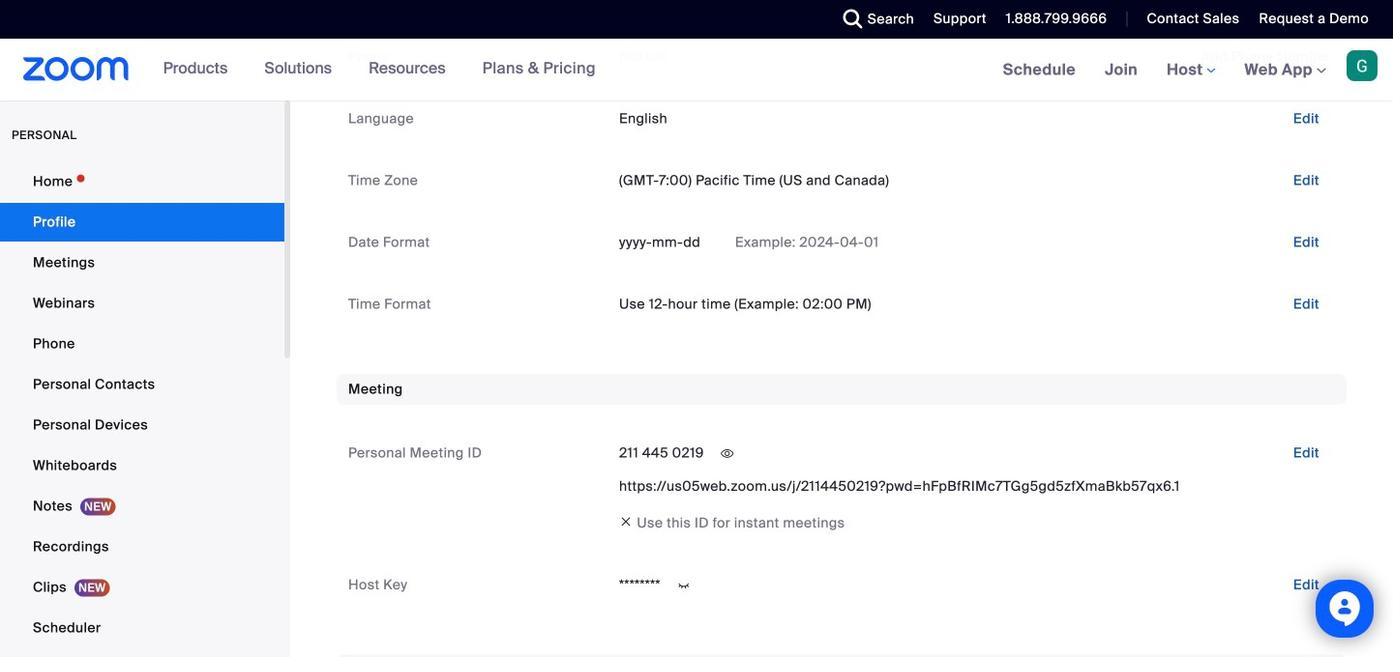 Task type: vqa. For each thing, say whether or not it's contained in the screenshot.
16th menu item from the bottom of the page
no



Task type: locate. For each thing, give the bounding box(es) containing it.
banner
[[0, 39, 1393, 102]]

zoom logo image
[[23, 57, 129, 81]]

meetings navigation
[[988, 39, 1393, 102]]

hide personal meeting id image
[[712, 446, 743, 463]]

personal menu menu
[[0, 163, 284, 658]]

profile picture image
[[1347, 50, 1378, 81]]



Task type: describe. For each thing, give the bounding box(es) containing it.
product information navigation
[[149, 39, 610, 101]]

show host key image
[[668, 578, 699, 595]]



